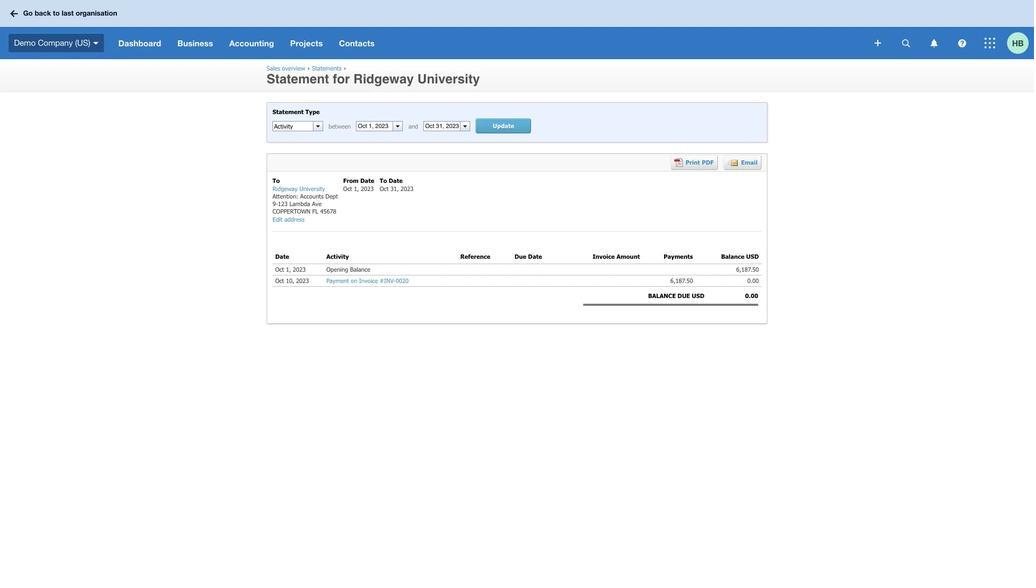 Task type: describe. For each thing, give the bounding box(es) containing it.
due
[[515, 253, 526, 260]]

edit address link
[[273, 216, 304, 224]]

contacts button
[[331, 27, 383, 59]]

on
[[351, 277, 357, 284]]

payment
[[326, 277, 349, 284]]

oct inside to date oct 31, 2023
[[380, 185, 389, 192]]

1 vertical spatial statement
[[273, 108, 304, 115]]

pdf
[[702, 159, 714, 166]]

payment                                         on invoice #inv-0020
[[326, 277, 409, 284]]

email
[[741, 159, 757, 166]]

go back to last organisation
[[23, 9, 117, 17]]

dept
[[325, 193, 338, 200]]

date for from
[[360, 177, 374, 184]]

go back to last organisation link
[[6, 4, 124, 23]]

(us)
[[75, 38, 90, 47]]

company
[[38, 38, 73, 47]]

accounts
[[300, 193, 324, 200]]

edit
[[273, 216, 282, 223]]

to
[[53, 9, 60, 17]]

svg image inside demo company (us) popup button
[[93, 42, 98, 45]]

go
[[23, 9, 33, 17]]

business button
[[169, 27, 221, 59]]

fl
[[312, 208, 318, 215]]

dashboard link
[[110, 27, 169, 59]]

ave
[[312, 200, 321, 207]]

print pdf
[[686, 159, 714, 166]]

1 vertical spatial 0.00
[[745, 293, 758, 300]]

date for to
[[389, 177, 403, 184]]

oct up oct 10, 2023
[[275, 266, 284, 273]]

type
[[305, 108, 320, 115]]

sales
[[267, 65, 280, 72]]

address
[[284, 216, 304, 223]]

2 › from the left
[[344, 65, 346, 72]]

statements
[[312, 65, 342, 72]]

organisation
[[76, 9, 117, 17]]

business
[[177, 38, 213, 48]]

0 vertical spatial 0.00
[[744, 277, 759, 284]]

31,
[[390, 185, 399, 192]]

accounting
[[229, 38, 274, 48]]

1 horizontal spatial invoice
[[593, 253, 615, 260]]

balance usd
[[721, 253, 759, 260]]

1 horizontal spatial 6,187.50
[[736, 266, 759, 273]]

123
[[278, 200, 288, 207]]

ridgeway university link
[[273, 185, 325, 193]]

oct left 10,
[[275, 277, 284, 284]]

sales overview link
[[267, 65, 305, 72]]



Task type: vqa. For each thing, say whether or not it's contained in the screenshot.
'be' inside Description A description of how this account should be used
no



Task type: locate. For each thing, give the bounding box(es) containing it.
print pdf link
[[671, 155, 718, 170]]

balance
[[648, 293, 676, 300]]

0 vertical spatial ridgeway
[[353, 72, 414, 87]]

opening balance
[[326, 266, 370, 273]]

2023 right 10,
[[296, 277, 309, 284]]

contacts
[[339, 38, 375, 48]]

ridgeway
[[353, 72, 414, 87], [273, 185, 298, 192]]

to inside to ridgeway university attention: accounts dept 9-123 lambda ave coppertown fl 45678 edit address
[[273, 177, 280, 184]]

10,
[[286, 277, 294, 284]]

attention:
[[273, 193, 298, 200]]

from date oct 1, 2023
[[343, 177, 374, 192]]

to ridgeway university attention: accounts dept 9-123 lambda ave coppertown fl 45678 edit address
[[273, 177, 338, 223]]

to inside to date oct 31, 2023
[[380, 177, 387, 184]]

1 vertical spatial 1,
[[286, 266, 291, 273]]

university inside sales overview › statements › statement for ridgeway university
[[417, 72, 480, 87]]

invoice
[[593, 253, 615, 260], [359, 277, 378, 284]]

ridgeway inside to ridgeway university attention: accounts dept 9-123 lambda ave coppertown fl 45678 edit address
[[273, 185, 298, 192]]

statement type
[[273, 108, 320, 115]]

hb
[[1012, 38, 1024, 48]]

from
[[343, 177, 359, 184]]

print
[[686, 159, 700, 166]]

hb button
[[1007, 27, 1034, 59]]

#inv-
[[380, 277, 396, 284]]

0 horizontal spatial university
[[299, 185, 325, 192]]

2 to from the left
[[380, 177, 387, 184]]

› right overview
[[307, 65, 310, 72]]

2023 inside from date oct 1, 2023
[[361, 185, 374, 192]]

6,187.50 down "balance usd" at the top of page
[[736, 266, 759, 273]]

0 vertical spatial 6,187.50
[[736, 266, 759, 273]]

between
[[329, 123, 351, 130]]

navigation
[[110, 27, 867, 59]]

0 vertical spatial usd
[[746, 253, 759, 260]]

usd
[[746, 253, 759, 260], [692, 293, 704, 300]]

0 vertical spatial statement
[[267, 72, 329, 87]]

None text field
[[357, 122, 393, 131]]

banner
[[0, 0, 1034, 59]]

oct 1, 2023
[[275, 266, 306, 273]]

2 horizontal spatial svg image
[[875, 40, 881, 46]]

lambda
[[289, 200, 310, 207]]

for
[[333, 72, 350, 87]]

update link
[[476, 119, 531, 134]]

payment                                         on invoice #inv-0020 link
[[326, 277, 409, 284]]

to for to ridgeway university attention: accounts dept 9-123 lambda ave coppertown fl 45678 edit address
[[273, 177, 280, 184]]

1 horizontal spatial svg image
[[93, 42, 98, 45]]

projects button
[[282, 27, 331, 59]]

0 horizontal spatial invoice
[[359, 277, 378, 284]]

sales overview › statements › statement for ridgeway university
[[267, 65, 480, 87]]

svg image
[[10, 10, 18, 17], [875, 40, 881, 46], [93, 42, 98, 45]]

svg image inside go back to last organisation link
[[10, 10, 18, 17]]

0 horizontal spatial ›
[[307, 65, 310, 72]]

1 horizontal spatial usd
[[746, 253, 759, 260]]

oct down from
[[343, 185, 352, 192]]

demo company (us) button
[[0, 27, 110, 59]]

0 horizontal spatial usd
[[692, 293, 704, 300]]

0 horizontal spatial balance
[[350, 266, 370, 273]]

0 horizontal spatial svg image
[[10, 10, 18, 17]]

amount
[[617, 253, 640, 260]]

update
[[493, 122, 514, 129]]

to
[[273, 177, 280, 184], [380, 177, 387, 184]]

0 horizontal spatial 6,187.50
[[667, 277, 693, 284]]

45678
[[320, 208, 336, 215]]

1 vertical spatial 6,187.50
[[667, 277, 693, 284]]

university inside to ridgeway university attention: accounts dept 9-123 lambda ave coppertown fl 45678 edit address
[[299, 185, 325, 192]]

oct 10, 2023
[[275, 277, 309, 284]]

accounting button
[[221, 27, 282, 59]]

0 horizontal spatial ridgeway
[[273, 185, 298, 192]]

activity
[[326, 253, 349, 260]]

1 horizontal spatial to
[[380, 177, 387, 184]]

invoice right on
[[359, 277, 378, 284]]

date up '31,'
[[389, 177, 403, 184]]

oct left '31,'
[[380, 185, 389, 192]]

coppertown
[[273, 208, 310, 215]]

date inside to date oct 31, 2023
[[389, 177, 403, 184]]

back
[[35, 9, 51, 17]]

payments
[[664, 253, 693, 260]]

2023 right '31,'
[[401, 185, 414, 192]]

invoice amount
[[593, 253, 640, 260]]

demo
[[14, 38, 36, 47]]

statement
[[267, 72, 329, 87], [273, 108, 304, 115]]

demo company (us)
[[14, 38, 90, 47]]

1 vertical spatial balance
[[350, 266, 370, 273]]

2023
[[361, 185, 374, 192], [401, 185, 414, 192], [293, 266, 306, 273], [296, 277, 309, 284]]

to right from date oct 1, 2023
[[380, 177, 387, 184]]

1 › from the left
[[307, 65, 310, 72]]

reference
[[460, 253, 490, 260]]

1 horizontal spatial balance
[[721, 253, 744, 260]]

6,187.50
[[736, 266, 759, 273], [667, 277, 693, 284]]

0 horizontal spatial to
[[273, 177, 280, 184]]

date right from
[[360, 177, 374, 184]]

oct
[[343, 185, 352, 192], [380, 185, 389, 192], [275, 266, 284, 273], [275, 277, 284, 284]]

balance due usd
[[648, 293, 704, 300]]

last
[[62, 9, 74, 17]]

1 to from the left
[[273, 177, 280, 184]]

date up oct 1, 2023
[[275, 253, 289, 260]]

1 vertical spatial university
[[299, 185, 325, 192]]

date
[[360, 177, 374, 184], [389, 177, 403, 184], [275, 253, 289, 260], [528, 253, 542, 260]]

2023 inside to date oct 31, 2023
[[401, 185, 414, 192]]

ridgeway up the attention: on the left top of page
[[273, 185, 298, 192]]

invoice left amount
[[593, 253, 615, 260]]

and
[[408, 123, 418, 130]]

0020
[[396, 277, 409, 284]]

oct inside from date oct 1, 2023
[[343, 185, 352, 192]]

statement inside sales overview › statements › statement for ridgeway university
[[267, 72, 329, 87]]

› right statements
[[344, 65, 346, 72]]

1 horizontal spatial ridgeway
[[353, 72, 414, 87]]

1,
[[354, 185, 359, 192], [286, 266, 291, 273]]

ridgeway inside sales overview › statements › statement for ridgeway university
[[353, 72, 414, 87]]

due date
[[515, 253, 542, 260]]

statements link
[[312, 65, 342, 72]]

0.00
[[744, 277, 759, 284], [745, 293, 758, 300]]

1, down from
[[354, 185, 359, 192]]

0 vertical spatial university
[[417, 72, 480, 87]]

date inside from date oct 1, 2023
[[360, 177, 374, 184]]

›
[[307, 65, 310, 72], [344, 65, 346, 72]]

0 vertical spatial balance
[[721, 253, 744, 260]]

to for to date oct 31, 2023
[[380, 177, 387, 184]]

balance
[[721, 253, 744, 260], [350, 266, 370, 273]]

6,187.50 up balance due usd
[[667, 277, 693, 284]]

1 vertical spatial invoice
[[359, 277, 378, 284]]

1 horizontal spatial ›
[[344, 65, 346, 72]]

navigation containing dashboard
[[110, 27, 867, 59]]

1 vertical spatial ridgeway
[[273, 185, 298, 192]]

1 vertical spatial usd
[[692, 293, 704, 300]]

0 vertical spatial 1,
[[354, 185, 359, 192]]

2023 left '31,'
[[361, 185, 374, 192]]

projects
[[290, 38, 323, 48]]

2023 up oct 10, 2023
[[293, 266, 306, 273]]

banner containing hb
[[0, 0, 1034, 59]]

to up the attention: on the left top of page
[[273, 177, 280, 184]]

university
[[417, 72, 480, 87], [299, 185, 325, 192]]

opening
[[326, 266, 348, 273]]

svg image
[[984, 38, 995, 48], [902, 39, 910, 47], [930, 39, 937, 47], [958, 39, 966, 47]]

overview
[[282, 65, 305, 72]]

email link
[[723, 155, 762, 170]]

0 vertical spatial invoice
[[593, 253, 615, 260]]

ridgeway right for
[[353, 72, 414, 87]]

due
[[678, 293, 690, 300]]

9-
[[273, 200, 278, 207]]

0 horizontal spatial 1,
[[286, 266, 291, 273]]

date right due
[[528, 253, 542, 260]]

1, up 10,
[[286, 266, 291, 273]]

dashboard
[[118, 38, 161, 48]]

1 horizontal spatial university
[[417, 72, 480, 87]]

1 horizontal spatial 1,
[[354, 185, 359, 192]]

date for due
[[528, 253, 542, 260]]

None text field
[[273, 122, 313, 131], [424, 122, 460, 131], [273, 122, 313, 131], [424, 122, 460, 131]]

to date oct 31, 2023
[[380, 177, 414, 192]]

1, inside from date oct 1, 2023
[[354, 185, 359, 192]]



